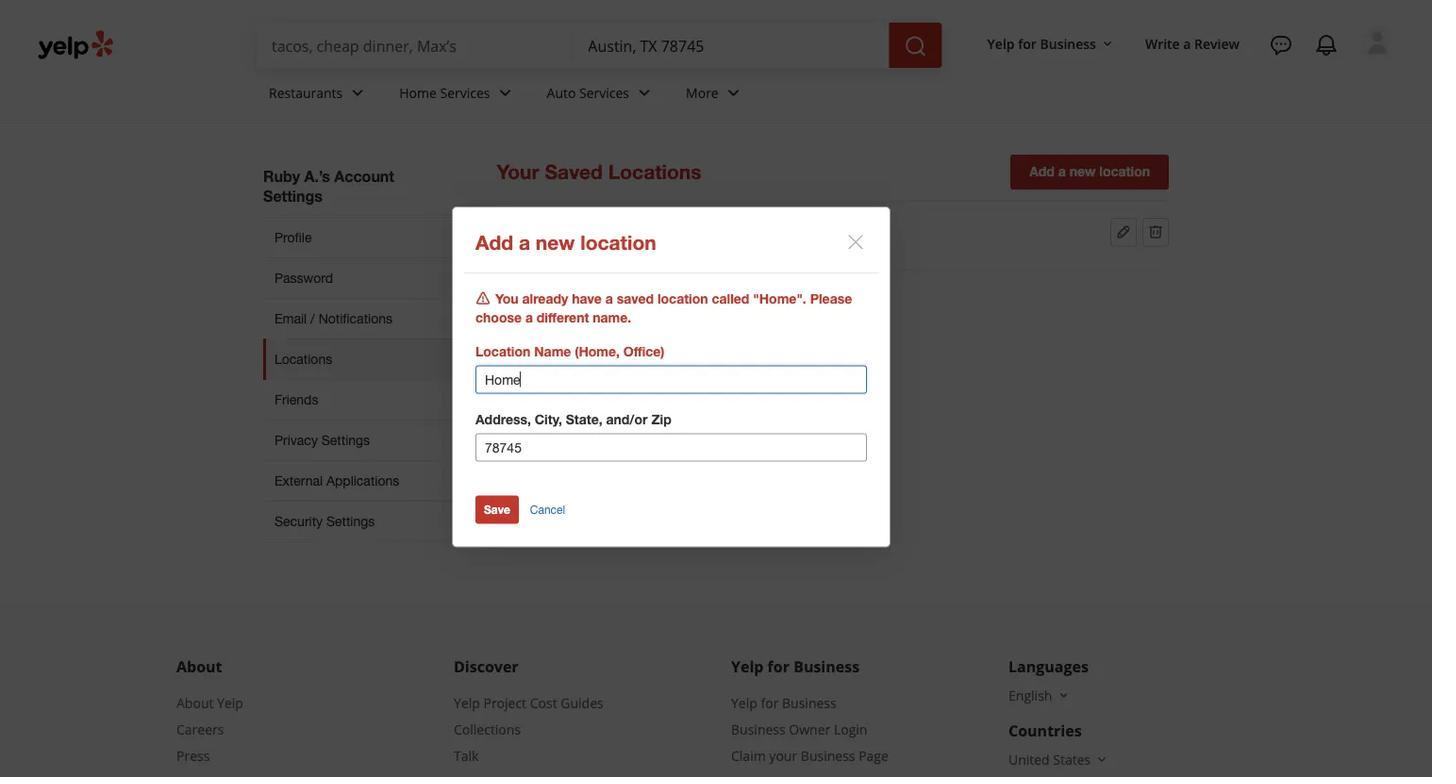 Task type: describe. For each thing, give the bounding box(es) containing it.
restaurants link
[[254, 68, 384, 123]]

settings inside ruby a.'s account settings
[[263, 187, 322, 205]]

ruby a.'s account settings
[[263, 167, 394, 205]]

yelp inside about yelp careers press
[[217, 694, 243, 712]]

user actions element
[[972, 24, 1421, 140]]

auto services
[[547, 84, 629, 102]]

location inside you already have a saved location called "home". please choose a different name.
[[658, 291, 708, 307]]

discover
[[454, 657, 519, 677]]

already
[[522, 291, 568, 307]]

city,
[[535, 411, 562, 427]]

page
[[859, 747, 889, 765]]

/
[[311, 311, 315, 326]]

password link
[[263, 258, 468, 298]]

write
[[1145, 35, 1180, 52]]

collections link
[[454, 720, 521, 738]]

1 vertical spatial locations
[[275, 351, 332, 367]]

you
[[495, 291, 519, 307]]

1 horizontal spatial new
[[1070, 164, 1096, 179]]

yelp inside yelp project cost guides collections talk
[[454, 694, 480, 712]]

business categories element
[[254, 68, 1394, 123]]

called
[[712, 291, 749, 307]]

press link
[[176, 747, 210, 765]]

applications
[[326, 473, 399, 489]]

24 chevron down v2 image for auto services
[[633, 82, 656, 104]]

email
[[275, 311, 307, 326]]

business inside button
[[1040, 35, 1096, 52]]

cancel link
[[530, 501, 565, 518]]

search image
[[904, 35, 927, 58]]

privacy
[[275, 433, 318, 448]]

write a review link
[[1138, 27, 1247, 60]]

business up yelp for business link
[[794, 657, 860, 677]]

external applications link
[[263, 460, 468, 501]]

external
[[275, 473, 323, 489]]

your
[[497, 160, 539, 184]]

friends
[[275, 392, 318, 408]]

more
[[686, 84, 719, 102]]

new inside × dialog
[[536, 231, 575, 254]]

profile
[[275, 230, 312, 245]]

zip
[[651, 411, 671, 427]]

yelp up yelp for business link
[[731, 657, 764, 677]]

a.'s
[[304, 167, 330, 185]]

more link
[[671, 68, 760, 123]]

account
[[334, 167, 394, 185]]

for inside yelp for business business owner login claim your business page
[[761, 694, 779, 712]]

languages
[[1009, 657, 1089, 677]]

business owner login link
[[731, 720, 867, 738]]

add a new location link
[[1011, 155, 1169, 190]]

auto services link
[[532, 68, 671, 123]]

collections
[[454, 720, 521, 738]]

yelp for business button
[[980, 27, 1123, 60]]

project
[[483, 694, 526, 712]]

email / notifications link
[[263, 298, 468, 339]]

location
[[475, 343, 531, 359]]

settings for security
[[326, 514, 375, 529]]

save
[[484, 503, 510, 517]]

home for home services
[[399, 84, 437, 102]]

location name (home, office)
[[475, 343, 665, 359]]

name
[[534, 343, 571, 359]]

×
[[846, 219, 866, 258]]

business down owner
[[801, 747, 855, 765]]

email / notifications
[[275, 311, 392, 326]]

primary
[[497, 237, 542, 252]]

external applications
[[275, 473, 399, 489]]

profile link
[[263, 217, 468, 258]]

and/or
[[606, 411, 648, 427]]

owner
[[789, 720, 830, 738]]

yelp for business business owner login claim your business page
[[731, 694, 889, 765]]

cancel
[[530, 503, 565, 517]]

about for about
[[176, 657, 222, 677]]

0 vertical spatial locations
[[608, 160, 702, 184]]

business up owner
[[782, 694, 837, 712]]



Task type: locate. For each thing, give the bounding box(es) containing it.
for up yelp for business link
[[768, 657, 790, 677]]

yelp for business left 16 chevron down v2 image
[[987, 35, 1096, 52]]

saved
[[545, 160, 603, 184]]

1 horizontal spatial services
[[579, 84, 629, 102]]

different
[[537, 309, 589, 325]]

yelp project cost guides link
[[454, 694, 604, 712]]

0 vertical spatial settings
[[263, 187, 322, 205]]

add inside × dialog
[[475, 231, 513, 254]]

0 horizontal spatial new
[[536, 231, 575, 254]]

privacy settings
[[275, 433, 370, 448]]

for up business owner login link
[[761, 694, 779, 712]]

notifications image
[[1315, 34, 1338, 57]]

yelp up careers
[[217, 694, 243, 712]]

about up about yelp link
[[176, 657, 222, 677]]

for
[[1018, 35, 1037, 52], [768, 657, 790, 677], [761, 694, 779, 712]]

2 24 chevron down v2 image from the left
[[633, 82, 656, 104]]

0 vertical spatial new
[[1070, 164, 1096, 179]]

services for auto services
[[579, 84, 629, 102]]

0 vertical spatial for
[[1018, 35, 1037, 52]]

0 vertical spatial location
[[1099, 164, 1150, 179]]

settings up external applications
[[321, 433, 370, 448]]

ca
[[595, 218, 613, 234]]

about up careers
[[176, 694, 214, 712]]

1 24 chevron down v2 image from the left
[[494, 82, 517, 104]]

restaurants
[[269, 84, 343, 102]]

24 chevron down v2 image right auto services
[[633, 82, 656, 104]]

locations up ca
[[608, 160, 702, 184]]

write a review
[[1145, 35, 1240, 52]]

1 vertical spatial add
[[475, 231, 513, 254]]

(home,
[[575, 343, 620, 359]]

settings down applications
[[326, 514, 375, 529]]

0 vertical spatial home
[[399, 84, 437, 102]]

1 horizontal spatial location
[[658, 291, 708, 307]]

1 horizontal spatial home
[[497, 218, 534, 234]]

ruby
[[263, 167, 300, 185]]

yelp inside button
[[987, 35, 1015, 52]]

messages image
[[1270, 34, 1293, 57]]

None search field
[[257, 23, 946, 68]]

0 horizontal spatial locations
[[275, 351, 332, 367]]

home for home
[[497, 218, 534, 234]]

1 vertical spatial for
[[768, 657, 790, 677]]

2 vertical spatial location
[[658, 291, 708, 307]]

login
[[834, 720, 867, 738]]

countries
[[1009, 721, 1082, 741]]

talk
[[454, 747, 479, 765]]

careers link
[[176, 720, 224, 738]]

1 services from the left
[[440, 84, 490, 102]]

home
[[399, 84, 437, 102], [497, 218, 534, 234]]

address,
[[475, 411, 531, 427]]

1 horizontal spatial yelp for business
[[987, 35, 1096, 52]]

yelp right search image
[[987, 35, 1015, 52]]

add
[[1030, 164, 1055, 179], [475, 231, 513, 254]]

24 chevron down v2 image inside auto services link
[[633, 82, 656, 104]]

24 chevron down v2 image
[[494, 82, 517, 104], [633, 82, 656, 104]]

security settings
[[275, 514, 375, 529]]

name.
[[593, 309, 631, 325]]

0 vertical spatial add
[[1030, 164, 1055, 179]]

business left 16 chevron down v2 image
[[1040, 35, 1096, 52]]

24 chevron down v2 image inside "home services" link
[[494, 82, 517, 104]]

yelp for business
[[987, 35, 1096, 52], [731, 657, 860, 677]]

0 horizontal spatial 24 chevron down v2 image
[[494, 82, 517, 104]]

1 vertical spatial settings
[[321, 433, 370, 448]]

24 chevron down v2 image for more
[[722, 82, 745, 104]]

press
[[176, 747, 210, 765]]

save button
[[475, 496, 519, 524]]

0 horizontal spatial services
[[440, 84, 490, 102]]

None text field
[[475, 365, 867, 394], [475, 433, 867, 462], [475, 365, 867, 394], [475, 433, 867, 462]]

state,
[[566, 411, 602, 427]]

about for about yelp careers press
[[176, 694, 214, 712]]

home services
[[399, 84, 490, 102]]

1 about from the top
[[176, 657, 222, 677]]

0 horizontal spatial yelp for business
[[731, 657, 860, 677]]

2 horizontal spatial location
[[1099, 164, 1150, 179]]

1 horizontal spatial 24 chevron down v2 image
[[633, 82, 656, 104]]

0 horizontal spatial location
[[580, 231, 656, 254]]

24 chevron down v2 image
[[346, 82, 369, 104], [722, 82, 745, 104]]

have
[[572, 291, 602, 307]]

notifications
[[319, 311, 392, 326]]

0 horizontal spatial add
[[475, 231, 513, 254]]

1 vertical spatial home
[[497, 218, 534, 234]]

locations
[[608, 160, 702, 184], [275, 351, 332, 367]]

home services link
[[384, 68, 532, 123]]

2 services from the left
[[579, 84, 629, 102]]

1 horizontal spatial 24 chevron down v2 image
[[722, 82, 745, 104]]

add a new location inside × dialog
[[475, 231, 656, 254]]

talk link
[[454, 747, 479, 765]]

"home".
[[753, 291, 806, 307]]

about yelp link
[[176, 694, 243, 712]]

eureka, ca primary
[[497, 218, 613, 252]]

16 chevron down v2 image
[[1100, 36, 1115, 52]]

2 about from the top
[[176, 694, 214, 712]]

1 horizontal spatial locations
[[608, 160, 702, 184]]

please
[[810, 291, 852, 307]]

services for home services
[[440, 84, 490, 102]]

saved
[[617, 291, 654, 307]]

yelp project cost guides collections talk
[[454, 694, 604, 765]]

friends link
[[263, 379, 468, 420]]

services
[[440, 84, 490, 102], [579, 84, 629, 102]]

0 horizontal spatial add a new location
[[475, 231, 656, 254]]

you already have a saved location called "home". please choose a different name.
[[475, 291, 852, 325]]

yelp for business inside the yelp for business button
[[987, 35, 1096, 52]]

0 vertical spatial about
[[176, 657, 222, 677]]

about
[[176, 657, 222, 677], [176, 694, 214, 712]]

home inside business categories 'element'
[[399, 84, 437, 102]]

0 horizontal spatial 24 chevron down v2 image
[[346, 82, 369, 104]]

24 chevron down v2 image for restaurants
[[346, 82, 369, 104]]

claim
[[731, 747, 766, 765]]

yelp for business link
[[731, 694, 837, 712]]

locations link
[[263, 339, 468, 379]]

security
[[275, 514, 323, 529]]

review
[[1194, 35, 1240, 52]]

for left 16 chevron down v2 image
[[1018, 35, 1037, 52]]

auto
[[547, 84, 576, 102]]

new
[[1070, 164, 1096, 179], [536, 231, 575, 254]]

office)
[[623, 343, 665, 359]]

business up claim
[[731, 720, 786, 738]]

location
[[1099, 164, 1150, 179], [580, 231, 656, 254], [658, 291, 708, 307]]

24 chevron down v2 image for home services
[[494, 82, 517, 104]]

1 vertical spatial new
[[536, 231, 575, 254]]

1 vertical spatial add a new location
[[475, 231, 656, 254]]

24 chevron down v2 image left auto
[[494, 82, 517, 104]]

0 vertical spatial add a new location
[[1030, 164, 1150, 179]]

business
[[1040, 35, 1096, 52], [794, 657, 860, 677], [782, 694, 837, 712], [731, 720, 786, 738], [801, 747, 855, 765]]

guides
[[561, 694, 604, 712]]

1 vertical spatial location
[[580, 231, 656, 254]]

careers
[[176, 720, 224, 738]]

eureka,
[[547, 218, 591, 234]]

claim your business page link
[[731, 747, 889, 765]]

yelp inside yelp for business business owner login claim your business page
[[731, 694, 757, 712]]

24 chevron down v2 image inside more link
[[722, 82, 745, 104]]

locations up friends
[[275, 351, 332, 367]]

address, city, state, and/or zip
[[475, 411, 671, 427]]

for inside button
[[1018, 35, 1037, 52]]

choose
[[475, 309, 522, 325]]

1 horizontal spatial add
[[1030, 164, 1055, 179]]

1 horizontal spatial add a new location
[[1030, 164, 1150, 179]]

about inside about yelp careers press
[[176, 694, 214, 712]]

1 24 chevron down v2 image from the left
[[346, 82, 369, 104]]

× dialog
[[452, 207, 891, 548]]

settings for privacy
[[321, 433, 370, 448]]

0 horizontal spatial home
[[399, 84, 437, 102]]

2 vertical spatial settings
[[326, 514, 375, 529]]

your
[[769, 747, 797, 765]]

cost
[[530, 694, 557, 712]]

0 vertical spatial yelp for business
[[987, 35, 1096, 52]]

yelp up claim
[[731, 694, 757, 712]]

2 24 chevron down v2 image from the left
[[722, 82, 745, 104]]

24 chevron down v2 image right the restaurants
[[346, 82, 369, 104]]

your saved locations
[[497, 160, 702, 184]]

yelp up collections
[[454, 694, 480, 712]]

settings down ruby
[[263, 187, 322, 205]]

1 vertical spatial about
[[176, 694, 214, 712]]

2 vertical spatial for
[[761, 694, 779, 712]]

yelp
[[987, 35, 1015, 52], [731, 657, 764, 677], [217, 694, 243, 712], [454, 694, 480, 712], [731, 694, 757, 712]]

24 chevron down v2 image inside restaurants link
[[346, 82, 369, 104]]

password
[[275, 270, 333, 286]]

a
[[1183, 35, 1191, 52], [1058, 164, 1066, 179], [519, 231, 530, 254], [605, 291, 613, 307], [525, 309, 533, 325]]

about yelp careers press
[[176, 694, 243, 765]]

privacy settings link
[[263, 420, 468, 460]]

24 chevron down v2 image right more
[[722, 82, 745, 104]]

1 vertical spatial yelp for business
[[731, 657, 860, 677]]

security settings link
[[263, 501, 468, 542]]

yelp for business up yelp for business link
[[731, 657, 860, 677]]



Task type: vqa. For each thing, say whether or not it's contained in the screenshot.
security settings link
yes



